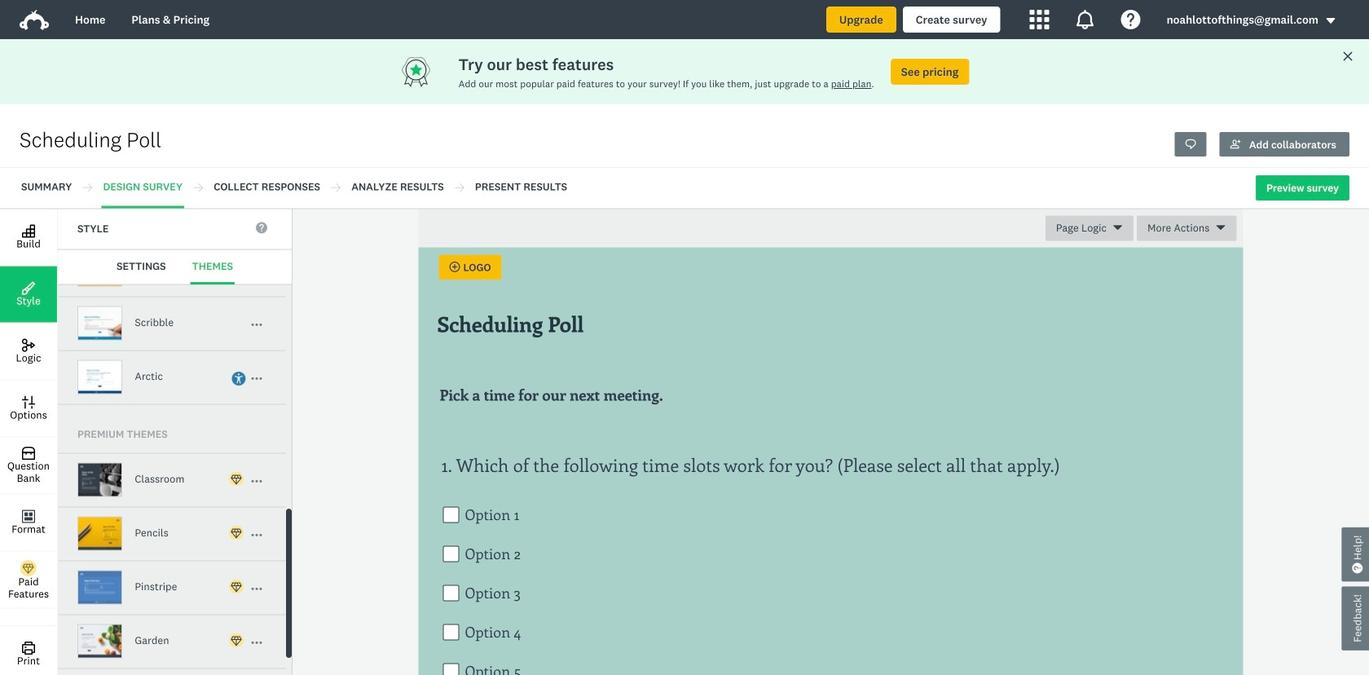 Task type: describe. For each thing, give the bounding box(es) containing it.
1 products icon image from the left
[[1030, 10, 1050, 29]]

dropdown arrow image
[[1326, 15, 1337, 26]]

rewards image
[[400, 55, 459, 88]]



Task type: locate. For each thing, give the bounding box(es) containing it.
help icon image
[[1122, 10, 1141, 29]]

products icon image
[[1030, 10, 1050, 29], [1076, 10, 1095, 29]]

surveymonkey logo image
[[20, 10, 49, 30]]

2 products icon image from the left
[[1076, 10, 1095, 29]]

1 horizontal spatial products icon image
[[1076, 10, 1095, 29]]

0 horizontal spatial products icon image
[[1030, 10, 1050, 29]]



Task type: vqa. For each thing, say whether or not it's contained in the screenshot.
1st Folders IMAGE from the bottom of the page
no



